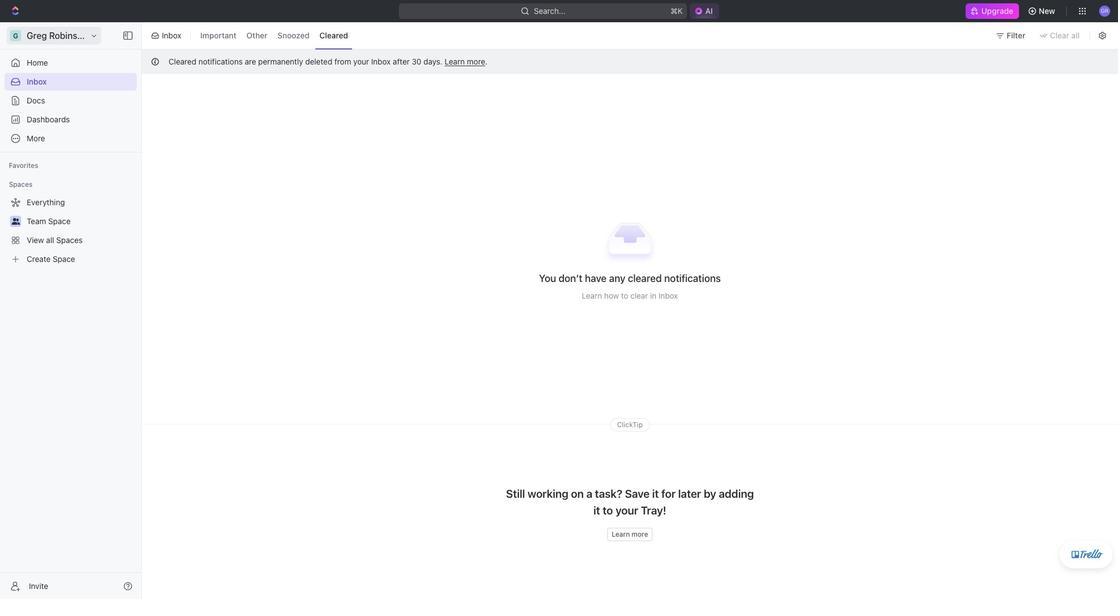 Task type: vqa. For each thing, say whether or not it's contained in the screenshot.
all inside Tree
yes



Task type: locate. For each thing, give the bounding box(es) containing it.
tree containing everything
[[4, 194, 137, 268]]

tree
[[4, 194, 137, 268]]

1 vertical spatial to
[[603, 505, 613, 517]]

everything link
[[4, 194, 135, 212]]

0 horizontal spatial your
[[354, 57, 369, 66]]

inbox left important
[[162, 31, 182, 40]]

inbox link
[[4, 73, 137, 91]]

space for team space
[[48, 217, 71, 226]]

favorites button
[[4, 159, 43, 173]]

0 vertical spatial your
[[354, 57, 369, 66]]

0 vertical spatial all
[[1072, 31, 1081, 40]]

1 vertical spatial learn more link
[[608, 529, 653, 542]]

greg
[[27, 31, 47, 41]]

learn
[[445, 57, 465, 66], [582, 291, 603, 301], [612, 531, 630, 539]]

more right days.
[[467, 57, 486, 66]]

1 horizontal spatial all
[[1072, 31, 1081, 40]]

save
[[625, 488, 650, 501]]

inbox down home
[[27, 77, 47, 86]]

you don't have any cleared notifications
[[539, 273, 721, 285]]

to
[[622, 291, 629, 301], [603, 505, 613, 517]]

all for view
[[46, 235, 54, 245]]

0 vertical spatial spaces
[[9, 180, 32, 189]]

space down view all spaces link
[[53, 254, 75, 264]]

1 horizontal spatial learn
[[582, 291, 603, 301]]

your right from
[[354, 57, 369, 66]]

more button
[[4, 130, 137, 148]]

0 horizontal spatial all
[[46, 235, 54, 245]]

⌘k
[[671, 6, 683, 16]]

greg robinson's workspace
[[27, 31, 143, 41]]

robinson's
[[49, 31, 95, 41]]

inbox inside the sidebar "navigation"
[[27, 77, 47, 86]]

ai
[[706, 6, 713, 16]]

.
[[486, 57, 488, 66]]

inbox right in
[[659, 291, 679, 301]]

notifications right cleared
[[665, 273, 721, 285]]

all
[[1072, 31, 1081, 40], [46, 235, 54, 245]]

user group image
[[11, 218, 20, 225]]

2 vertical spatial learn
[[612, 531, 630, 539]]

0 horizontal spatial learn more link
[[445, 57, 486, 66]]

create
[[27, 254, 51, 264]]

in
[[651, 291, 657, 301]]

1 vertical spatial more
[[632, 531, 649, 539]]

space up view all spaces
[[48, 217, 71, 226]]

other button
[[243, 27, 272, 44]]

spaces down favorites button
[[9, 180, 32, 189]]

still working on a task? save it for later by adding it to your tray!
[[506, 488, 754, 517]]

0 horizontal spatial to
[[603, 505, 613, 517]]

1 horizontal spatial more
[[632, 531, 649, 539]]

all right clear
[[1072, 31, 1081, 40]]

learn more
[[612, 531, 649, 539]]

0 horizontal spatial it
[[594, 505, 601, 517]]

view
[[27, 235, 44, 245]]

spaces up create space link
[[56, 235, 83, 245]]

how
[[605, 291, 619, 301]]

clear all
[[1051, 31, 1081, 40]]

new button
[[1024, 2, 1063, 20]]

cleared inside button
[[320, 31, 348, 40]]

all right view at the left of the page
[[46, 235, 54, 245]]

for
[[662, 488, 676, 501]]

important
[[200, 31, 237, 40]]

your
[[354, 57, 369, 66], [616, 505, 639, 517]]

it down task?
[[594, 505, 601, 517]]

1 vertical spatial learn
[[582, 291, 603, 301]]

learn more link
[[445, 57, 486, 66], [608, 529, 653, 542]]

1 horizontal spatial cleared
[[320, 31, 348, 40]]

cleared notifications are permanently deleted from your inbox after 30 days. learn more .
[[169, 57, 488, 66]]

workspace
[[97, 31, 143, 41]]

0 vertical spatial learn
[[445, 57, 465, 66]]

2 horizontal spatial learn
[[612, 531, 630, 539]]

it left for at right
[[653, 488, 659, 501]]

1 horizontal spatial notifications
[[665, 273, 721, 285]]

1 vertical spatial space
[[53, 254, 75, 264]]

1 vertical spatial it
[[594, 505, 601, 517]]

1 vertical spatial all
[[46, 235, 54, 245]]

learn down still working on a task? save it for later by adding it to your tray!
[[612, 531, 630, 539]]

more down tray!
[[632, 531, 649, 539]]

0 vertical spatial space
[[48, 217, 71, 226]]

a
[[587, 488, 593, 501]]

it
[[653, 488, 659, 501], [594, 505, 601, 517]]

learn for learn more
[[612, 531, 630, 539]]

learn right days.
[[445, 57, 465, 66]]

inbox
[[162, 31, 182, 40], [371, 57, 391, 66], [27, 77, 47, 86], [659, 291, 679, 301]]

notifications
[[199, 57, 243, 66], [665, 273, 721, 285]]

more
[[467, 57, 486, 66], [632, 531, 649, 539]]

docs
[[27, 96, 45, 105]]

to inside still working on a task? save it for later by adding it to your tray!
[[603, 505, 613, 517]]

to right how
[[622, 291, 629, 301]]

cleared for cleared
[[320, 31, 348, 40]]

view all spaces
[[27, 235, 83, 245]]

0 horizontal spatial more
[[467, 57, 486, 66]]

0 vertical spatial to
[[622, 291, 629, 301]]

0 vertical spatial more
[[467, 57, 486, 66]]

g
[[13, 31, 18, 40]]

inbox left after
[[371, 57, 391, 66]]

any
[[610, 273, 626, 285]]

space
[[48, 217, 71, 226], [53, 254, 75, 264]]

learn for learn how to clear in inbox
[[582, 291, 603, 301]]

new
[[1040, 6, 1056, 16]]

your inside still working on a task? save it for later by adding it to your tray!
[[616, 505, 639, 517]]

learn more link down still working on a task? save it for later by adding it to your tray!
[[608, 529, 653, 542]]

0 horizontal spatial cleared
[[169, 57, 196, 66]]

0 vertical spatial cleared
[[320, 31, 348, 40]]

tree inside the sidebar "navigation"
[[4, 194, 137, 268]]

1 horizontal spatial your
[[616, 505, 639, 517]]

cleared
[[628, 273, 662, 285]]

1 vertical spatial your
[[616, 505, 639, 517]]

1 horizontal spatial it
[[653, 488, 659, 501]]

1 vertical spatial cleared
[[169, 57, 196, 66]]

all inside "button"
[[1072, 31, 1081, 40]]

learn more link right days.
[[445, 57, 486, 66]]

learn how to clear in inbox link
[[582, 291, 679, 301]]

1 horizontal spatial learn more link
[[608, 529, 653, 542]]

all for clear
[[1072, 31, 1081, 40]]

0 horizontal spatial spaces
[[9, 180, 32, 189]]

your down save in the right of the page
[[616, 505, 639, 517]]

working
[[528, 488, 569, 501]]

notifications down important button
[[199, 57, 243, 66]]

1 vertical spatial spaces
[[56, 235, 83, 245]]

from
[[335, 57, 351, 66]]

all inside the sidebar "navigation"
[[46, 235, 54, 245]]

cleared
[[320, 31, 348, 40], [169, 57, 196, 66]]

don't
[[559, 273, 583, 285]]

spaces
[[9, 180, 32, 189], [56, 235, 83, 245]]

1 horizontal spatial to
[[622, 291, 629, 301]]

sidebar navigation
[[0, 22, 144, 600]]

0 horizontal spatial notifications
[[199, 57, 243, 66]]

to down task?
[[603, 505, 613, 517]]

home link
[[4, 54, 137, 72]]

learn down have on the top
[[582, 291, 603, 301]]

clear
[[631, 291, 648, 301]]

tab list
[[194, 20, 354, 51]]



Task type: describe. For each thing, give the bounding box(es) containing it.
other
[[247, 31, 268, 40]]

1 horizontal spatial spaces
[[56, 235, 83, 245]]

still
[[506, 488, 525, 501]]

ai button
[[690, 3, 720, 19]]

you
[[539, 273, 557, 285]]

0 vertical spatial it
[[653, 488, 659, 501]]

gr
[[1102, 7, 1110, 14]]

invite
[[29, 581, 48, 591]]

more
[[27, 134, 45, 143]]

cleared for cleared notifications are permanently deleted from your inbox after 30 days. learn more .
[[169, 57, 196, 66]]

are
[[245, 57, 256, 66]]

search...
[[534, 6, 566, 16]]

task?
[[595, 488, 623, 501]]

clear
[[1051, 31, 1070, 40]]

tray!
[[641, 505, 667, 517]]

important button
[[197, 27, 241, 44]]

adding
[[719, 488, 754, 501]]

everything
[[27, 198, 65, 207]]

team space link
[[27, 213, 135, 230]]

have
[[585, 273, 607, 285]]

team
[[27, 217, 46, 226]]

upgrade link
[[967, 3, 1020, 19]]

filter button
[[992, 27, 1033, 45]]

after
[[393, 57, 410, 66]]

later
[[679, 488, 702, 501]]

0 vertical spatial notifications
[[199, 57, 243, 66]]

snoozed button
[[274, 27, 314, 44]]

clear all button
[[1035, 27, 1087, 45]]

dashboards
[[27, 115, 70, 124]]

tab list containing important
[[194, 20, 354, 51]]

days.
[[424, 57, 443, 66]]

by
[[704, 488, 717, 501]]

view all spaces link
[[4, 232, 135, 249]]

create space link
[[4, 251, 135, 268]]

on
[[571, 488, 584, 501]]

clicktip
[[618, 421, 643, 429]]

docs link
[[4, 92, 137, 110]]

gr button
[[1097, 2, 1114, 20]]

favorites
[[9, 161, 38, 170]]

create space
[[27, 254, 75, 264]]

snoozed
[[278, 31, 310, 40]]

deleted
[[305, 57, 333, 66]]

greg robinson's workspace, , element
[[10, 30, 21, 41]]

filter
[[1007, 31, 1026, 40]]

cleared button
[[316, 27, 352, 44]]

permanently
[[258, 57, 303, 66]]

upgrade
[[982, 6, 1014, 16]]

space for create space
[[53, 254, 75, 264]]

learn how to clear in inbox
[[582, 291, 679, 301]]

home
[[27, 58, 48, 67]]

dashboards link
[[4, 111, 137, 129]]

30
[[412, 57, 422, 66]]

0 horizontal spatial learn
[[445, 57, 465, 66]]

1 vertical spatial notifications
[[665, 273, 721, 285]]

0 vertical spatial learn more link
[[445, 57, 486, 66]]

team space
[[27, 217, 71, 226]]



